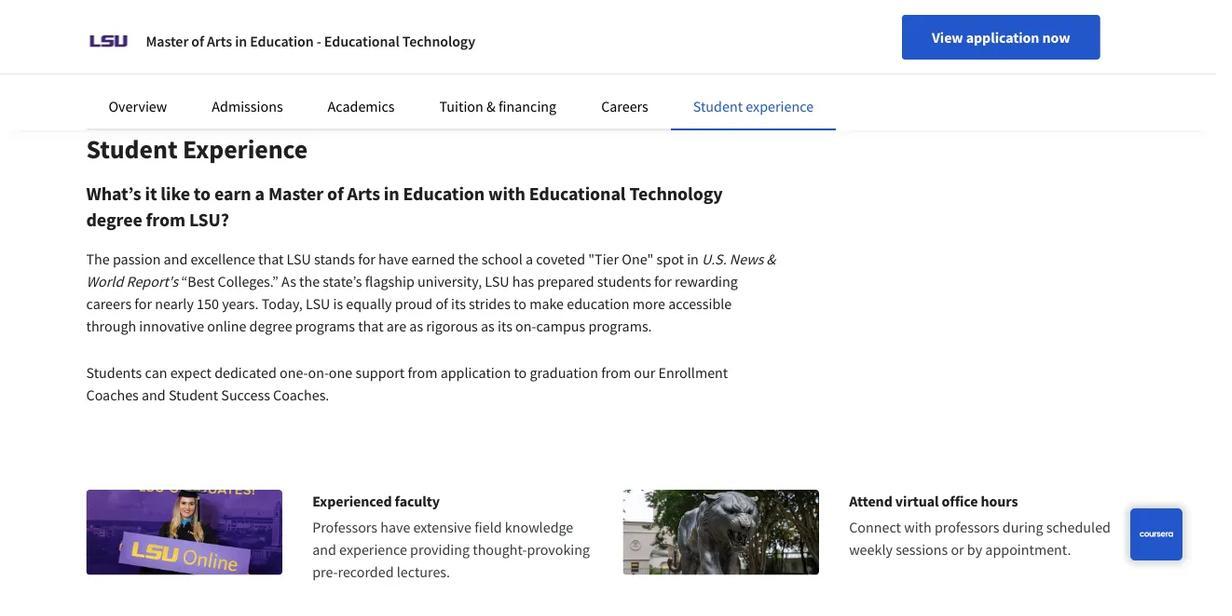Task type: vqa. For each thing, say whether or not it's contained in the screenshot.
the scores
no



Task type: describe. For each thing, give the bounding box(es) containing it.
earned
[[411, 250, 455, 268]]

careers link
[[601, 97, 648, 116]]

the passion and excellence that lsu stands for have earned the school a coveted "tier one" spot in
[[86, 250, 702, 268]]

student experience
[[86, 133, 308, 165]]

programs
[[295, 317, 355, 335]]

student inside students can expect dedicated one-on-one support from application to graduation from our enrollment coaches and student success coaches.
[[169, 386, 218, 404]]

student for student experience
[[86, 133, 178, 165]]

enrollment
[[658, 363, 728, 382]]

stands
[[314, 250, 355, 268]]

2 horizontal spatial for
[[654, 272, 672, 291]]

1 horizontal spatial from
[[408, 363, 437, 382]]

news
[[729, 250, 764, 268]]

attend
[[849, 492, 892, 511]]

"best colleges." as the state's flagship university, lsu has prepared students for rewarding careers for nearly 150 years. today, lsu is equally proud of its strides to make education more accessible through innovative online degree programs that are as rigorous as its on-campus programs.
[[86, 272, 738, 335]]

students
[[597, 272, 651, 291]]

view application now button
[[902, 15, 1100, 60]]

and inside students can expect dedicated one-on-one support from application to graduation from our enrollment coaches and student success coaches.
[[142, 386, 166, 404]]

students
[[86, 363, 142, 382]]

with inside attend virtual office hours connect with professors during scheduled weekly sessions or by appointment.
[[904, 518, 932, 537]]

experienced faculty professors have extensive field knowledge and experience providing thought-provoking pre-recorded lectures.
[[312, 492, 590, 581]]

150
[[197, 294, 219, 313]]

and inside experienced faculty professors have extensive field knowledge and experience providing thought-provoking pre-recorded lectures.
[[312, 540, 336, 559]]

a inside what's it like to earn a master of arts in education with educational technology degree from lsu?
[[255, 182, 265, 205]]

knowledge
[[505, 518, 573, 537]]

experienced
[[312, 492, 392, 511]]

student for student experience
[[693, 97, 743, 116]]

or
[[951, 540, 964, 559]]

it
[[145, 182, 157, 205]]

support
[[355, 363, 405, 382]]

1 vertical spatial lsu
[[485, 272, 509, 291]]

-
[[317, 32, 321, 50]]

"tier
[[588, 250, 619, 268]]

the inside "best colleges." as the state's flagship university, lsu has prepared students for rewarding careers for nearly 150 years. today, lsu is equally proud of its strides to make education more accessible through innovative online degree programs that are as rigorous as its on-campus programs.
[[299, 272, 320, 291]]

one"
[[622, 250, 654, 268]]

overview
[[109, 97, 167, 116]]

is
[[333, 294, 343, 313]]

0 vertical spatial technology
[[402, 32, 475, 50]]

years.
[[222, 294, 259, 313]]

office
[[942, 492, 978, 511]]

0 vertical spatial for
[[358, 250, 375, 268]]

like
[[161, 182, 190, 205]]

excellence
[[191, 250, 255, 268]]

as
[[282, 272, 296, 291]]

0 horizontal spatial master
[[146, 32, 188, 50]]

arts inside what's it like to earn a master of arts in education with educational technology degree from lsu?
[[347, 182, 380, 205]]

2 vertical spatial for
[[135, 294, 152, 313]]

tuition & financing
[[439, 97, 556, 116]]

coaches.
[[273, 386, 329, 404]]

master of arts in education - educational technology
[[146, 32, 475, 50]]

experience
[[183, 133, 308, 165]]

education
[[567, 294, 629, 313]]

coaches
[[86, 386, 139, 404]]

campus
[[536, 317, 585, 335]]

proud
[[395, 294, 433, 313]]

has
[[512, 272, 534, 291]]

graduation
[[530, 363, 598, 382]]

u.s.
[[702, 250, 727, 268]]

thought-
[[473, 540, 527, 559]]

view application now
[[932, 28, 1070, 47]]

passion
[[113, 250, 161, 268]]

2 horizontal spatial from
[[601, 363, 631, 382]]

academics link
[[328, 97, 395, 116]]

1 as from the left
[[409, 317, 423, 335]]

2 as from the left
[[481, 317, 495, 335]]

0 horizontal spatial arts
[[207, 32, 232, 50]]

by
[[967, 540, 982, 559]]

now
[[1042, 28, 1070, 47]]

providing
[[410, 540, 470, 559]]

view
[[932, 28, 963, 47]]

the
[[86, 250, 110, 268]]

& inside 'u.s. news & world report's'
[[767, 250, 776, 268]]

to inside what's it like to earn a master of arts in education with educational technology degree from lsu?
[[194, 182, 211, 205]]

0 vertical spatial experience
[[746, 97, 814, 116]]

in inside what's it like to earn a master of arts in education with educational technology degree from lsu?
[[384, 182, 399, 205]]

students can expect dedicated one-on-one support from application to graduation from our enrollment coaches and student success coaches.
[[86, 363, 728, 404]]

educational inside what's it like to earn a master of arts in education with educational technology degree from lsu?
[[529, 182, 626, 205]]

degree inside what's it like to earn a master of arts in education with educational technology degree from lsu?
[[86, 208, 142, 232]]

dedicated
[[214, 363, 277, 382]]

make
[[529, 294, 564, 313]]

programs.
[[588, 317, 652, 335]]

sessions
[[896, 540, 948, 559]]

student experience link
[[693, 97, 814, 116]]

spot
[[657, 250, 684, 268]]

application inside students can expect dedicated one-on-one support from application to graduation from our enrollment coaches and student success coaches.
[[440, 363, 511, 382]]

0 vertical spatial that
[[258, 250, 284, 268]]

accessible
[[668, 294, 732, 313]]

report's
[[126, 272, 178, 291]]

innovative
[[139, 317, 204, 335]]

0 horizontal spatial &
[[486, 97, 495, 116]]

through
[[86, 317, 136, 335]]

our
[[634, 363, 655, 382]]

admissions
[[212, 97, 283, 116]]



Task type: locate. For each thing, give the bounding box(es) containing it.
its
[[451, 294, 466, 313], [498, 317, 512, 335]]

have
[[378, 250, 408, 268], [380, 518, 410, 537]]

0 vertical spatial application
[[966, 28, 1039, 47]]

financing
[[498, 97, 556, 116]]

and down can
[[142, 386, 166, 404]]

1 horizontal spatial master
[[268, 182, 323, 205]]

0 vertical spatial the
[[458, 250, 479, 268]]

arts
[[207, 32, 232, 50], [347, 182, 380, 205]]

and up pre-
[[312, 540, 336, 559]]

1 vertical spatial education
[[403, 182, 485, 205]]

1 vertical spatial arts
[[347, 182, 380, 205]]

0 vertical spatial in
[[235, 32, 247, 50]]

master right louisiana state university logo
[[146, 32, 188, 50]]

1 horizontal spatial technology
[[629, 182, 723, 205]]

master right earn
[[268, 182, 323, 205]]

the
[[458, 250, 479, 268], [299, 272, 320, 291]]

application inside button
[[966, 28, 1039, 47]]

2 horizontal spatial of
[[436, 294, 448, 313]]

pre-
[[312, 563, 338, 581]]

lsu left is at the left of page
[[306, 294, 330, 313]]

educational right -
[[324, 32, 399, 50]]

1 horizontal spatial the
[[458, 250, 479, 268]]

one
[[329, 363, 352, 382]]

lectures.
[[397, 563, 450, 581]]

connect
[[849, 518, 901, 537]]

2 vertical spatial and
[[312, 540, 336, 559]]

0 horizontal spatial technology
[[402, 32, 475, 50]]

2 vertical spatial of
[[436, 294, 448, 313]]

appointment.
[[985, 540, 1071, 559]]

1 vertical spatial for
[[654, 272, 672, 291]]

0 vertical spatial of
[[191, 32, 204, 50]]

1 vertical spatial and
[[142, 386, 166, 404]]

technology
[[402, 32, 475, 50], [629, 182, 723, 205]]

0 horizontal spatial in
[[235, 32, 247, 50]]

master inside what's it like to earn a master of arts in education with educational technology degree from lsu?
[[268, 182, 323, 205]]

from inside what's it like to earn a master of arts in education with educational technology degree from lsu?
[[146, 208, 185, 232]]

success
[[221, 386, 270, 404]]

0 vertical spatial with
[[488, 182, 525, 205]]

1 horizontal spatial &
[[767, 250, 776, 268]]

that
[[258, 250, 284, 268], [358, 317, 384, 335]]

1 horizontal spatial its
[[498, 317, 512, 335]]

0 vertical spatial and
[[164, 250, 188, 268]]

are
[[386, 317, 406, 335]]

state's
[[323, 272, 362, 291]]

the up university,
[[458, 250, 479, 268]]

and
[[164, 250, 188, 268], [142, 386, 166, 404], [312, 540, 336, 559]]

1 vertical spatial its
[[498, 317, 512, 335]]

louisiana state university logo image
[[86, 19, 131, 63]]

degree down today,
[[249, 317, 292, 335]]

in left u.s.
[[687, 250, 699, 268]]

0 vertical spatial arts
[[207, 32, 232, 50]]

1 horizontal spatial of
[[327, 182, 344, 205]]

0 horizontal spatial the
[[299, 272, 320, 291]]

lsu down school
[[485, 272, 509, 291]]

1 vertical spatial degree
[[249, 317, 292, 335]]

on- inside "best colleges." as the state's flagship university, lsu has prepared students for rewarding careers for nearly 150 years. today, lsu is equally proud of its strides to make education more accessible through innovative online degree programs that are as rigorous as its on-campus programs.
[[515, 317, 536, 335]]

&
[[486, 97, 495, 116], [767, 250, 776, 268]]

from right support
[[408, 363, 437, 382]]

what's
[[86, 182, 141, 205]]

professors
[[935, 518, 999, 537]]

that inside "best colleges." as the state's flagship university, lsu has prepared students for rewarding careers for nearly 150 years. today, lsu is equally proud of its strides to make education more accessible through innovative online degree programs that are as rigorous as its on-campus programs.
[[358, 317, 384, 335]]

from down like
[[146, 208, 185, 232]]

with up sessions in the bottom of the page
[[904, 518, 932, 537]]

prepared
[[537, 272, 594, 291]]

student down expect
[[169, 386, 218, 404]]

0 horizontal spatial for
[[135, 294, 152, 313]]

rewarding
[[675, 272, 738, 291]]

virtual
[[895, 492, 939, 511]]

1 horizontal spatial as
[[481, 317, 495, 335]]

in
[[235, 32, 247, 50], [384, 182, 399, 205], [687, 250, 699, 268]]

earn
[[214, 182, 251, 205]]

a right earn
[[255, 182, 265, 205]]

on- down 'make' on the left
[[515, 317, 536, 335]]

as right are
[[409, 317, 423, 335]]

on- inside students can expect dedicated one-on-one support from application to graduation from our enrollment coaches and student success coaches.
[[308, 363, 329, 382]]

flagship
[[365, 272, 414, 291]]

recorded
[[338, 563, 394, 581]]

coveted
[[536, 250, 585, 268]]

extensive
[[413, 518, 471, 537]]

1 horizontal spatial experience
[[746, 97, 814, 116]]

1 vertical spatial &
[[767, 250, 776, 268]]

0 horizontal spatial from
[[146, 208, 185, 232]]

its up rigorous
[[451, 294, 466, 313]]

nearly
[[155, 294, 194, 313]]

1 vertical spatial to
[[514, 294, 526, 313]]

have up flagship at the left
[[378, 250, 408, 268]]

0 horizontal spatial with
[[488, 182, 525, 205]]

0 horizontal spatial experience
[[339, 540, 407, 559]]

degree inside "best colleges." as the state's flagship university, lsu has prepared students for rewarding careers for nearly 150 years. today, lsu is equally proud of its strides to make education more accessible through innovative online degree programs that are as rigorous as its on-campus programs.
[[249, 317, 292, 335]]

1 horizontal spatial with
[[904, 518, 932, 537]]

1 vertical spatial have
[[380, 518, 410, 537]]

"best
[[181, 272, 215, 291]]

2 horizontal spatial in
[[687, 250, 699, 268]]

0 vertical spatial to
[[194, 182, 211, 205]]

what's it like to earn a master of arts in education with educational technology degree from lsu?
[[86, 182, 723, 232]]

0 horizontal spatial its
[[451, 294, 466, 313]]

1 horizontal spatial in
[[384, 182, 399, 205]]

1 horizontal spatial a
[[526, 250, 533, 268]]

2 vertical spatial in
[[687, 250, 699, 268]]

more
[[632, 294, 665, 313]]

student experience
[[693, 97, 814, 116]]

1 horizontal spatial education
[[403, 182, 485, 205]]

1 horizontal spatial degree
[[249, 317, 292, 335]]

on- up coaches. in the bottom of the page
[[308, 363, 329, 382]]

rigorous
[[426, 317, 478, 335]]

application down rigorous
[[440, 363, 511, 382]]

0 horizontal spatial of
[[191, 32, 204, 50]]

0 horizontal spatial application
[[440, 363, 511, 382]]

academics
[[328, 97, 395, 116]]

0 horizontal spatial educational
[[324, 32, 399, 50]]

of right louisiana state university logo
[[191, 32, 204, 50]]

lsu?
[[189, 208, 229, 232]]

1 horizontal spatial on-
[[515, 317, 536, 335]]

education left -
[[250, 32, 314, 50]]

of inside what's it like to earn a master of arts in education with educational technology degree from lsu?
[[327, 182, 344, 205]]

degree down what's
[[86, 208, 142, 232]]

0 vertical spatial lsu
[[287, 250, 311, 268]]

arts up admissions
[[207, 32, 232, 50]]

one-
[[280, 363, 308, 382]]

application left now
[[966, 28, 1039, 47]]

for down report's
[[135, 294, 152, 313]]

1 vertical spatial of
[[327, 182, 344, 205]]

0 vertical spatial have
[[378, 250, 408, 268]]

u.s. news & world report's
[[86, 250, 776, 291]]

0 vertical spatial educational
[[324, 32, 399, 50]]

a up the has
[[526, 250, 533, 268]]

attend virtual office hours connect with professors during scheduled weekly sessions or by appointment.
[[849, 492, 1111, 559]]

0 horizontal spatial as
[[409, 317, 423, 335]]

admissions link
[[212, 97, 283, 116]]

tuition & financing link
[[439, 97, 556, 116]]

and up "best
[[164, 250, 188, 268]]

0 horizontal spatial degree
[[86, 208, 142, 232]]

student down the overview link
[[86, 133, 178, 165]]

to right like
[[194, 182, 211, 205]]

0 horizontal spatial a
[[255, 182, 265, 205]]

to inside "best colleges." as the state's flagship university, lsu has prepared students for rewarding careers for nearly 150 years. today, lsu is equally proud of its strides to make education more accessible through innovative online degree programs that are as rigorous as its on-campus programs.
[[514, 294, 526, 313]]

0 vertical spatial &
[[486, 97, 495, 116]]

in up admissions
[[235, 32, 247, 50]]

technology up spot
[[629, 182, 723, 205]]

careers
[[86, 294, 132, 313]]

0 horizontal spatial on-
[[308, 363, 329, 382]]

& right news
[[767, 250, 776, 268]]

as down strides
[[481, 317, 495, 335]]

1 vertical spatial student
[[86, 133, 178, 165]]

education inside what's it like to earn a master of arts in education with educational technology degree from lsu?
[[403, 182, 485, 205]]

1 vertical spatial the
[[299, 272, 320, 291]]

that up as
[[258, 250, 284, 268]]

university,
[[417, 272, 482, 291]]

student right careers
[[693, 97, 743, 116]]

with
[[488, 182, 525, 205], [904, 518, 932, 537]]

of down university,
[[436, 294, 448, 313]]

field
[[474, 518, 502, 537]]

1 vertical spatial technology
[[629, 182, 723, 205]]

1 vertical spatial with
[[904, 518, 932, 537]]

hours
[[981, 492, 1018, 511]]

in up "the passion and excellence that lsu stands for have earned the school a coveted "tier one" spot in"
[[384, 182, 399, 205]]

lsu up as
[[287, 250, 311, 268]]

0 vertical spatial degree
[[86, 208, 142, 232]]

from left "our"
[[601, 363, 631, 382]]

overview link
[[109, 97, 167, 116]]

have inside experienced faculty professors have extensive field knowledge and experience providing thought-provoking pre-recorded lectures.
[[380, 518, 410, 537]]

0 vertical spatial education
[[250, 32, 314, 50]]

0 vertical spatial on-
[[515, 317, 536, 335]]

experience
[[746, 97, 814, 116], [339, 540, 407, 559]]

master
[[146, 32, 188, 50], [268, 182, 323, 205]]

0 vertical spatial its
[[451, 294, 466, 313]]

to left graduation
[[514, 363, 527, 382]]

experience inside experienced faculty professors have extensive field knowledge and experience providing thought-provoking pre-recorded lectures.
[[339, 540, 407, 559]]

1 vertical spatial master
[[268, 182, 323, 205]]

arts up the stands
[[347, 182, 380, 205]]

educational up 'coveted'
[[529, 182, 626, 205]]

2 vertical spatial lsu
[[306, 294, 330, 313]]

& right tuition
[[486, 97, 495, 116]]

a
[[255, 182, 265, 205], [526, 250, 533, 268]]

tuition
[[439, 97, 483, 116]]

1 horizontal spatial application
[[966, 28, 1039, 47]]

1 vertical spatial application
[[440, 363, 511, 382]]

as
[[409, 317, 423, 335], [481, 317, 495, 335]]

1 vertical spatial that
[[358, 317, 384, 335]]

for up flagship at the left
[[358, 250, 375, 268]]

1 vertical spatial on-
[[308, 363, 329, 382]]

technology up tuition
[[402, 32, 475, 50]]

of inside "best colleges." as the state's flagship university, lsu has prepared students for rewarding careers for nearly 150 years. today, lsu is equally proud of its strides to make education more accessible through innovative online degree programs that are as rigorous as its on-campus programs.
[[436, 294, 448, 313]]

0 horizontal spatial that
[[258, 250, 284, 268]]

professors
[[312, 518, 377, 537]]

of up the stands
[[327, 182, 344, 205]]

0 vertical spatial student
[[693, 97, 743, 116]]

0 vertical spatial master
[[146, 32, 188, 50]]

0 horizontal spatial education
[[250, 32, 314, 50]]

can
[[145, 363, 167, 382]]

strides
[[469, 294, 511, 313]]

education up earned
[[403, 182, 485, 205]]

provoking
[[527, 540, 590, 559]]

1 horizontal spatial for
[[358, 250, 375, 268]]

lsu
[[287, 250, 311, 268], [485, 272, 509, 291], [306, 294, 330, 313]]

with inside what's it like to earn a master of arts in education with educational technology degree from lsu?
[[488, 182, 525, 205]]

weekly
[[849, 540, 893, 559]]

1 vertical spatial a
[[526, 250, 533, 268]]

of
[[191, 32, 204, 50], [327, 182, 344, 205], [436, 294, 448, 313]]

scheduled
[[1046, 518, 1111, 537]]

technology inside what's it like to earn a master of arts in education with educational technology degree from lsu?
[[629, 182, 723, 205]]

that down equally at the left of page
[[358, 317, 384, 335]]

degree
[[86, 208, 142, 232], [249, 317, 292, 335]]

1 vertical spatial educational
[[529, 182, 626, 205]]

today,
[[262, 294, 303, 313]]

0 vertical spatial a
[[255, 182, 265, 205]]

1 horizontal spatial educational
[[529, 182, 626, 205]]

have down faculty
[[380, 518, 410, 537]]

2 vertical spatial to
[[514, 363, 527, 382]]

the right as
[[299, 272, 320, 291]]

1 vertical spatial experience
[[339, 540, 407, 559]]

its down strides
[[498, 317, 512, 335]]

2 vertical spatial student
[[169, 386, 218, 404]]

online
[[207, 317, 246, 335]]

for down spot
[[654, 272, 672, 291]]

1 horizontal spatial arts
[[347, 182, 380, 205]]

expect
[[170, 363, 212, 382]]

1 horizontal spatial that
[[358, 317, 384, 335]]

to inside students can expect dedicated one-on-one support from application to graduation from our enrollment coaches and student success coaches.
[[514, 363, 527, 382]]

with up school
[[488, 182, 525, 205]]

to down the has
[[514, 294, 526, 313]]

1 vertical spatial in
[[384, 182, 399, 205]]



